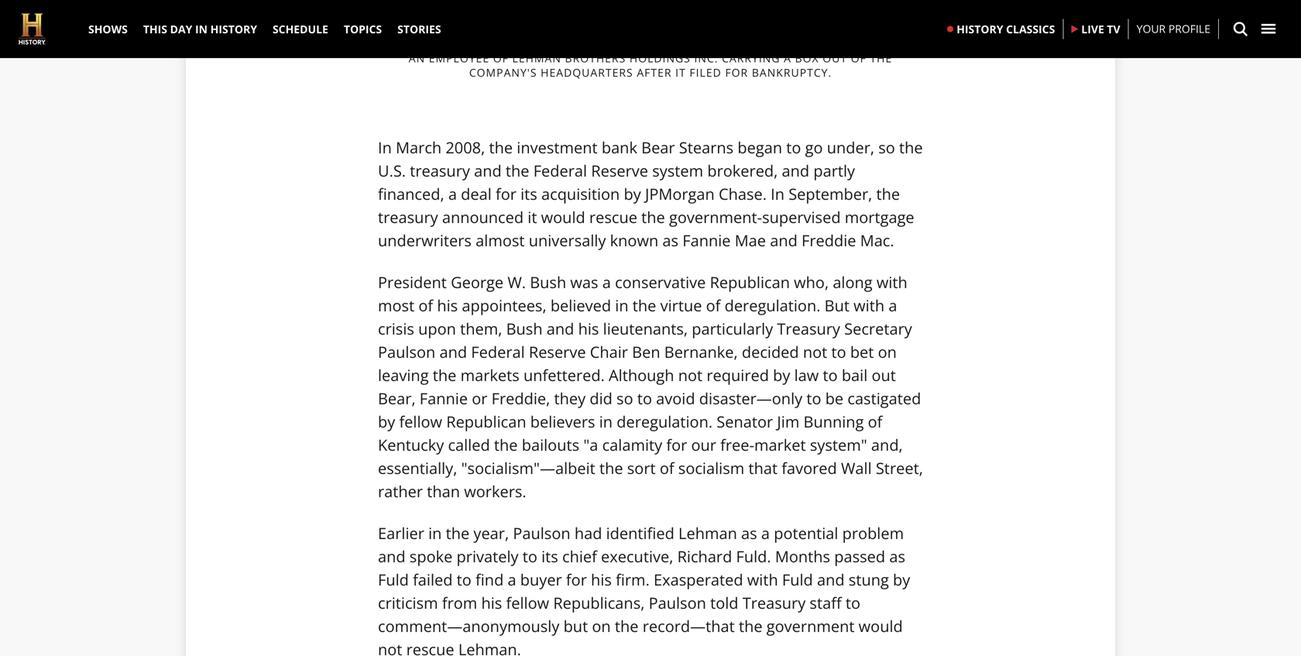 Task type: describe. For each thing, give the bounding box(es) containing it.
the left sort
[[600, 458, 623, 479]]

a right find
[[508, 569, 516, 590]]

and down believed
[[547, 318, 574, 339]]

2 vertical spatial as
[[890, 546, 906, 567]]

and down earlier
[[378, 546, 406, 567]]

president
[[378, 272, 447, 293]]

to right staff
[[846, 592, 861, 614]]

this
[[143, 22, 167, 36]]

bet
[[851, 341, 874, 363]]

disaster—only
[[699, 388, 803, 409]]

his up republicans, in the bottom of the page
[[591, 569, 612, 590]]

most
[[378, 295, 415, 316]]

for inside an employee of lehman brothers holdings inc. carrying a box out of the company's headquarters after it filed for bankruptcy.
[[726, 65, 749, 80]]

and,
[[872, 434, 903, 456]]

appointees,
[[462, 295, 547, 316]]

0 vertical spatial bush
[[530, 272, 567, 293]]

1 horizontal spatial deregulation.
[[725, 295, 821, 316]]

schedule link
[[265, 0, 336, 58]]

employee
[[429, 51, 490, 65]]

record—that
[[643, 616, 735, 637]]

for inside president george w. bush was a conservative republican who, along with most of his appointees, believed in the virtue of deregulation. but with a crisis upon them, bush and his lieutenants, particularly treasury secretary paulson and federal reserve chair ben bernanke, decided not to bet on leaving the markets unfettered. although not required by law to bail out bear, fannie or freddie, they did so to avoid disaster—only to be castigated by fellow republican believers in deregulation. senator jim bunning of kentucky called the bailouts "a calamity for our free-market system" and, essentially, "socialism"—albeit the sort of socialism that favored wall street, rather than workers.
[[667, 434, 687, 456]]

1 horizontal spatial history
[[957, 22, 1004, 36]]

firm.
[[616, 569, 650, 590]]

year,
[[474, 523, 509, 544]]

the up known
[[642, 207, 665, 228]]

open menu image
[[1261, 21, 1277, 37]]

1 vertical spatial deregulation.
[[617, 411, 713, 432]]

the right leaving
[[433, 365, 457, 386]]

lehman.
[[459, 639, 521, 656]]

months
[[775, 546, 831, 567]]

federal inside in march 2008, the investment bank bear stearns began to go under, so the u.s. treasury and the federal reserve system brokered, and partly financed, a deal for its acquisition by jpmorgan chase. in september, the treasury announced it would rescue the government-supervised mortgage underwriters almost universally known as fannie mae and freddie mac.
[[534, 160, 587, 181]]

system"
[[810, 434, 868, 456]]

for inside earlier in the year, paulson had identified lehman as a potential problem and spoke privately to its chief executive, richard fuld. months passed as fuld failed to find a buyer for his firm. exasperated with fuld and stung by criticism from his fellow republicans, paulson told treasury staff to comment—anonymously but on the record—that the government would not rescue lehman.
[[566, 569, 587, 590]]

supervised
[[762, 207, 841, 228]]

as inside in march 2008, the investment bank bear stearns began to go under, so the u.s. treasury and the federal reserve system brokered, and partly financed, a deal for its acquisition by jpmorgan chase. in september, the treasury announced it would rescue the government-supervised mortgage underwriters almost universally known as fannie mae and freddie mac.
[[663, 230, 679, 251]]

criticism
[[378, 592, 438, 614]]

decided
[[742, 341, 799, 363]]

holdings
[[630, 51, 691, 65]]

2008,
[[446, 137, 485, 158]]

them,
[[460, 318, 502, 339]]

earlier in the year, paulson had identified lehman as a potential problem and spoke privately to its chief executive, richard fuld. months passed as fuld failed to find a buyer for his firm. exasperated with fuld and stung by criticism from his fellow republicans, paulson told treasury staff to comment—anonymously but on the record—that the government would not rescue lehman.
[[378, 523, 911, 656]]

his down believed
[[578, 318, 599, 339]]

financed,
[[378, 183, 444, 205]]

its inside earlier in the year, paulson had identified lehman as a potential problem and spoke privately to its chief executive, richard fuld. months passed as fuld failed to find a buyer for his firm. exasperated with fuld and stung by criticism from his fellow republicans, paulson told treasury staff to comment—anonymously but on the record—that the government would not rescue lehman.
[[542, 546, 558, 567]]

under,
[[827, 137, 875, 158]]

reserve inside in march 2008, the investment bank bear stearns began to go under, so the u.s. treasury and the federal reserve system brokered, and partly financed, a deal for its acquisition by jpmorgan chase. in september, the treasury announced it would rescue the government-supervised mortgage underwriters almost universally known as fannie mae and freddie mac.
[[591, 160, 648, 181]]

u.s.
[[378, 160, 406, 181]]

the inside an employee of lehman brothers holdings inc. carrying a box out of the company's headquarters after it filed for bankruptcy.
[[870, 51, 893, 65]]

chief
[[562, 546, 597, 567]]

along
[[833, 272, 873, 293]]

wall
[[841, 458, 872, 479]]

leaving
[[378, 365, 429, 386]]

system
[[653, 160, 704, 181]]

would inside in march 2008, the investment bank bear stearns began to go under, so the u.s. treasury and the federal reserve system brokered, and partly financed, a deal for its acquisition by jpmorgan chase. in september, the treasury announced it would rescue the government-supervised mortgage underwriters almost universally known as fannie mae and freddie mac.
[[541, 207, 586, 228]]

1 vertical spatial as
[[741, 523, 757, 544]]

1 vertical spatial in
[[378, 137, 392, 158]]

republicans,
[[553, 592, 645, 614]]

but
[[564, 616, 588, 637]]

rescue inside earlier in the year, paulson had identified lehman as a potential problem and spoke privately to its chief executive, richard fuld. months passed as fuld failed to find a buyer for his firm. exasperated with fuld and stung by criticism from his fellow republicans, paulson told treasury staff to comment—anonymously but on the record—that the government would not rescue lehman.
[[406, 639, 455, 656]]

this day in history link
[[135, 0, 265, 58]]

carrying
[[722, 51, 781, 65]]

of right sort
[[660, 458, 675, 479]]

or
[[472, 388, 488, 409]]

1 vertical spatial with
[[854, 295, 885, 316]]

its inside in march 2008, the investment bank bear stearns began to go under, so the u.s. treasury and the federal reserve system brokered, and partly financed, a deal for its acquisition by jpmorgan chase. in september, the treasury announced it would rescue the government-supervised mortgage underwriters almost universally known as fannie mae and freddie mac.
[[521, 183, 538, 205]]

a inside in march 2008, the investment bank bear stearns began to go under, so the u.s. treasury and the federal reserve system brokered, and partly financed, a deal for its acquisition by jpmorgan chase. in september, the treasury announced it would rescue the government-supervised mortgage underwriters almost universally known as fannie mae and freddie mac.
[[448, 183, 457, 205]]

and down upon
[[440, 341, 467, 363]]

fuld.
[[736, 546, 771, 567]]

1 vertical spatial in
[[599, 411, 613, 432]]

brothers
[[565, 51, 626, 65]]

chase.
[[719, 183, 767, 205]]

law
[[795, 365, 819, 386]]

problem
[[843, 523, 904, 544]]

history classics link
[[940, 8, 1063, 51]]

company's
[[469, 65, 537, 80]]

federal inside president george w. bush was a conservative republican who, along with most of his appointees, believed in the virtue of deregulation. but with a crisis upon them, bush and his lieutenants, particularly treasury secretary paulson and federal reserve chair ben bernanke, decided not to bet on leaving the markets unfettered. although not required by law to bail out bear, fannie or freddie, they did so to avoid disaster—only to be castigated by fellow republican believers in deregulation. senator jim bunning of kentucky called the bailouts "a calamity for our free-market system" and, essentially, "socialism"—albeit the sort of socialism that favored wall street, rather than workers.
[[471, 341, 525, 363]]

on inside earlier in the year, paulson had identified lehman as a potential problem and spoke privately to its chief executive, richard fuld. months passed as fuld failed to find a buyer for his firm. exasperated with fuld and stung by criticism from his fellow republicans, paulson told treasury staff to comment—anonymously but on the record—that the government would not rescue lehman.
[[592, 616, 611, 637]]

1 vertical spatial bush
[[506, 318, 543, 339]]

1 horizontal spatial not
[[678, 365, 703, 386]]

had
[[575, 523, 602, 544]]

your profile
[[1137, 21, 1211, 36]]

your profile link
[[1137, 21, 1211, 37]]

the right under,
[[900, 137, 923, 158]]

and up staff
[[817, 569, 845, 590]]

history logo image
[[19, 14, 46, 45]]

"socialism"—albeit
[[461, 458, 596, 479]]

fannie inside in march 2008, the investment bank bear stearns began to go under, so the u.s. treasury and the federal reserve system brokered, and partly financed, a deal for its acquisition by jpmorgan chase. in september, the treasury announced it would rescue the government-supervised mortgage underwriters almost universally known as fannie mae and freddie mac.
[[683, 230, 731, 251]]

box
[[795, 51, 819, 65]]

bank
[[602, 137, 638, 158]]

1 horizontal spatial republican
[[710, 272, 790, 293]]

headquarters
[[541, 65, 634, 80]]

bunning
[[804, 411, 864, 432]]

an
[[409, 51, 425, 65]]

of down castigated
[[868, 411, 883, 432]]

on inside president george w. bush was a conservative republican who, along with most of his appointees, believed in the virtue of deregulation. but with a crisis upon them, bush and his lieutenants, particularly treasury secretary paulson and federal reserve chair ben bernanke, decided not to bet on leaving the markets unfettered. although not required by law to bail out bear, fannie or freddie, they did so to avoid disaster—only to be castigated by fellow republican believers in deregulation. senator jim bunning of kentucky called the bailouts "a calamity for our free-market system" and, essentially, "socialism"—albeit the sort of socialism that favored wall street, rather than workers.
[[878, 341, 897, 363]]

the down investment
[[506, 160, 530, 181]]

to left be
[[807, 388, 822, 409]]

so inside president george w. bush was a conservative republican who, along with most of his appointees, believed in the virtue of deregulation. but with a crisis upon them, bush and his lieutenants, particularly treasury secretary paulson and federal reserve chair ben bernanke, decided not to bet on leaving the markets unfettered. although not required by law to bail out bear, fannie or freddie, they did so to avoid disaster—only to be castigated by fellow republican believers in deregulation. senator jim bunning of kentucky called the bailouts "a calamity for our free-market system" and, essentially, "socialism"—albeit the sort of socialism that favored wall street, rather than workers.
[[617, 388, 633, 409]]

the down republicans, in the bottom of the page
[[615, 616, 639, 637]]

investment
[[517, 137, 598, 158]]

find
[[476, 569, 504, 590]]

in inside earlier in the year, paulson had identified lehman as a potential problem and spoke privately to its chief executive, richard fuld. months passed as fuld failed to find a buyer for his firm. exasperated with fuld and stung by criticism from his fellow republicans, paulson told treasury staff to comment—anonymously but on the record—that the government would not rescue lehman.
[[429, 523, 442, 544]]

that
[[749, 458, 778, 479]]

and up deal
[[474, 160, 502, 181]]

market
[[755, 434, 806, 456]]

told
[[711, 592, 739, 614]]

favored
[[782, 458, 837, 479]]

live tv
[[1082, 22, 1121, 36]]

it inside an employee of lehman brothers holdings inc. carrying a box out of the company's headquarters after it filed for bankruptcy.
[[676, 65, 686, 80]]

markets
[[461, 365, 520, 386]]

potential
[[774, 523, 839, 544]]

virtue
[[661, 295, 702, 316]]

2 horizontal spatial in
[[615, 295, 629, 316]]

universally
[[529, 230, 606, 251]]

unfettered.
[[524, 365, 605, 386]]

it inside in march 2008, the investment bank bear stearns began to go under, so the u.s. treasury and the federal reserve system brokered, and partly financed, a deal for its acquisition by jpmorgan chase. in september, the treasury announced it would rescue the government-supervised mortgage underwriters almost universally known as fannie mae and freddie mac.
[[528, 207, 537, 228]]

of up upon
[[419, 295, 433, 316]]

to left the bet
[[832, 341, 847, 363]]

who,
[[794, 272, 829, 293]]

a up secretary
[[889, 295, 898, 316]]

bernanke,
[[665, 341, 738, 363]]

identified
[[606, 523, 675, 544]]

0 horizontal spatial republican
[[446, 411, 527, 432]]

of right box
[[851, 51, 867, 65]]

to inside in march 2008, the investment bank bear stearns began to go under, so the u.s. treasury and the federal reserve system brokered, and partly financed, a deal for its acquisition by jpmorgan chase. in september, the treasury announced it would rescue the government-supervised mortgage underwriters almost universally known as fannie mae and freddie mac.
[[787, 137, 801, 158]]

2 horizontal spatial paulson
[[649, 592, 706, 614]]

0 vertical spatial treasury
[[410, 160, 470, 181]]

0 vertical spatial not
[[803, 341, 828, 363]]

called
[[448, 434, 490, 456]]

castigated
[[848, 388, 921, 409]]

calamity
[[602, 434, 663, 456]]

september,
[[789, 183, 873, 205]]

the up lieutenants,
[[633, 295, 657, 316]]

bankruptcy.
[[752, 65, 832, 80]]

failed
[[413, 569, 453, 590]]

senator
[[717, 411, 773, 432]]

in march 2008, the investment bank bear stearns began to go under, so the u.s. treasury and the federal reserve system brokered, and partly financed, a deal for its acquisition by jpmorgan chase. in september, the treasury announced it would rescue the government-supervised mortgage underwriters almost universally known as fannie mae and freddie mac.
[[378, 137, 923, 251]]



Task type: locate. For each thing, give the bounding box(es) containing it.
out inside an employee of lehman brothers holdings inc. carrying a box out of the company's headquarters after it filed for bankruptcy.
[[823, 51, 848, 65]]

not
[[803, 341, 828, 363], [678, 365, 703, 386], [378, 639, 402, 656]]

1 vertical spatial fannie
[[420, 388, 468, 409]]

the right '2008,'
[[489, 137, 513, 158]]

deal
[[461, 183, 492, 205]]

be
[[826, 388, 844, 409]]

with up secretary
[[854, 295, 885, 316]]

richard
[[678, 546, 732, 567]]

its up buyer
[[542, 546, 558, 567]]

known
[[610, 230, 659, 251]]

treasury
[[410, 160, 470, 181], [378, 207, 438, 228]]

0 vertical spatial treasury
[[777, 318, 841, 339]]

and down go
[[782, 160, 810, 181]]

1 horizontal spatial reserve
[[591, 160, 648, 181]]

0 vertical spatial would
[[541, 207, 586, 228]]

fellow
[[399, 411, 442, 432], [506, 592, 549, 614]]

history right day
[[210, 22, 257, 36]]

republican
[[710, 272, 790, 293], [446, 411, 527, 432]]

0 horizontal spatial lehman
[[513, 51, 562, 65]]

crisis
[[378, 318, 414, 339]]

1 vertical spatial its
[[542, 546, 558, 567]]

socialism
[[679, 458, 745, 479]]

republican down mae
[[710, 272, 790, 293]]

lehman left brothers
[[513, 51, 562, 65]]

bush right w.
[[530, 272, 567, 293]]

1 vertical spatial on
[[592, 616, 611, 637]]

1 horizontal spatial as
[[741, 523, 757, 544]]

with right along
[[877, 272, 908, 293]]

in up lieutenants,
[[615, 295, 629, 316]]

history left classics on the top of the page
[[957, 22, 1004, 36]]

lehman
[[513, 51, 562, 65], [679, 523, 737, 544]]

1 vertical spatial paulson
[[513, 523, 571, 544]]

would up universally
[[541, 207, 586, 228]]

0 horizontal spatial rescue
[[406, 639, 455, 656]]

1 horizontal spatial in
[[599, 411, 613, 432]]

by
[[624, 183, 641, 205], [773, 365, 791, 386], [378, 411, 395, 432], [893, 569, 911, 590]]

1 vertical spatial federal
[[471, 341, 525, 363]]

in up the spoke
[[429, 523, 442, 544]]

of right employee
[[493, 51, 509, 65]]

conservative
[[615, 272, 706, 293]]

0 vertical spatial as
[[663, 230, 679, 251]]

2 horizontal spatial as
[[890, 546, 906, 567]]

classics
[[1007, 22, 1055, 36]]

by right the stung at the bottom of the page
[[893, 569, 911, 590]]

1 vertical spatial out
[[872, 365, 896, 386]]

rescue inside in march 2008, the investment bank bear stearns began to go under, so the u.s. treasury and the federal reserve system brokered, and partly financed, a deal for its acquisition by jpmorgan chase. in september, the treasury announced it would rescue the government-supervised mortgage underwriters almost universally known as fannie mae and freddie mac.
[[590, 207, 638, 228]]

the up ""socialism"—albeit"
[[494, 434, 518, 456]]

1 vertical spatial it
[[528, 207, 537, 228]]

0 horizontal spatial deregulation.
[[617, 411, 713, 432]]

street,
[[876, 458, 923, 479]]

fuld
[[378, 569, 409, 590], [782, 569, 813, 590]]

1 vertical spatial treasury
[[378, 207, 438, 228]]

0 horizontal spatial out
[[823, 51, 848, 65]]

in down did
[[599, 411, 613, 432]]

treasury up government
[[743, 592, 806, 614]]

its up announced
[[521, 183, 538, 205]]

mae
[[735, 230, 766, 251]]

as up fuld.
[[741, 523, 757, 544]]

1 horizontal spatial paulson
[[513, 523, 571, 544]]

so
[[879, 137, 896, 158], [617, 388, 633, 409]]

fannie down government-
[[683, 230, 731, 251]]

free-
[[721, 434, 755, 456]]

1 horizontal spatial fuld
[[782, 569, 813, 590]]

on down republicans, in the bottom of the page
[[592, 616, 611, 637]]

paulson up leaving
[[378, 341, 436, 363]]

reserve down bank
[[591, 160, 648, 181]]

not inside earlier in the year, paulson had identified lehman as a potential problem and spoke privately to its chief executive, richard fuld. months passed as fuld failed to find a buyer for his firm. exasperated with fuld and stung by criticism from his fellow republicans, paulson told treasury staff to comment—anonymously but on the record—that the government would not rescue lehman.
[[378, 639, 402, 656]]

schedule
[[273, 22, 328, 36]]

0 horizontal spatial on
[[592, 616, 611, 637]]

0 horizontal spatial as
[[663, 230, 679, 251]]

government-
[[669, 207, 762, 228]]

would
[[541, 207, 586, 228], [859, 616, 903, 637]]

1 horizontal spatial in
[[378, 137, 392, 158]]

fellow up kentucky
[[399, 411, 442, 432]]

by up known
[[624, 183, 641, 205]]

1 horizontal spatial fellow
[[506, 592, 549, 614]]

2 fuld from the left
[[782, 569, 813, 590]]

1 vertical spatial reserve
[[529, 341, 586, 363]]

paulson
[[378, 341, 436, 363], [513, 523, 571, 544], [649, 592, 706, 614]]

0 vertical spatial paulson
[[378, 341, 436, 363]]

for inside in march 2008, the investment bank bear stearns began to go under, so the u.s. treasury and the federal reserve system brokered, and partly financed, a deal for its acquisition by jpmorgan chase. in september, the treasury announced it would rescue the government-supervised mortgage underwriters almost universally known as fannie mae and freddie mac.
[[496, 183, 517, 205]]

upon
[[418, 318, 456, 339]]

bail
[[842, 365, 868, 386]]

0 horizontal spatial federal
[[471, 341, 525, 363]]

not down criticism
[[378, 639, 402, 656]]

0 vertical spatial in
[[615, 295, 629, 316]]

0 vertical spatial republican
[[710, 272, 790, 293]]

deregulation. down who,
[[725, 295, 821, 316]]

the up mortgage
[[877, 183, 900, 205]]

0 vertical spatial federal
[[534, 160, 587, 181]]

so inside in march 2008, the investment bank bear stearns began to go under, so the u.s. treasury and the federal reserve system brokered, and partly financed, a deal for its acquisition by jpmorgan chase. in september, the treasury announced it would rescue the government-supervised mortgage underwriters almost universally known as fannie mae and freddie mac.
[[879, 137, 896, 158]]

by inside in march 2008, the investment bank bear stearns began to go under, so the u.s. treasury and the federal reserve system brokered, and partly financed, a deal for its acquisition by jpmorgan chase. in september, the treasury announced it would rescue the government-supervised mortgage underwriters almost universally known as fannie mae and freddie mac.
[[624, 183, 641, 205]]

required
[[707, 365, 769, 386]]

privately
[[457, 546, 519, 567]]

treasury down march
[[410, 160, 470, 181]]

deregulation. down avoid
[[617, 411, 713, 432]]

history classics
[[957, 22, 1055, 36]]

1 horizontal spatial so
[[879, 137, 896, 158]]

reserve up unfettered.
[[529, 341, 586, 363]]

for right the 'filed'
[[726, 65, 749, 80]]

fellow inside president george w. bush was a conservative republican who, along with most of his appointees, believed in the virtue of deregulation. but with a crisis upon them, bush and his lieutenants, particularly treasury secretary paulson and federal reserve chair ben bernanke, decided not to bet on leaving the markets unfettered. although not required by law to bail out bear, fannie or freddie, they did so to avoid disaster—only to be castigated by fellow republican believers in deregulation. senator jim bunning of kentucky called the bailouts "a calamity for our free-market system" and, essentially, "socialism"—albeit the sort of socialism that favored wall street, rather than workers.
[[399, 411, 442, 432]]

1 vertical spatial treasury
[[743, 592, 806, 614]]

1 horizontal spatial rescue
[[590, 207, 638, 228]]

1 fuld from the left
[[378, 569, 409, 590]]

president george w. bush was a conservative republican who, along with most of his appointees, believed in the virtue of deregulation. but with a crisis upon them, bush and his lieutenants, particularly treasury secretary paulson and federal reserve chair ben bernanke, decided not to bet on leaving the markets unfettered. although not required by law to bail out bear, fannie or freddie, they did so to avoid disaster—only to be castigated by fellow republican believers in deregulation. senator jim bunning of kentucky called the bailouts "a calamity for our free-market system" and, essentially, "socialism"—albeit the sort of socialism that favored wall street, rather than workers.
[[378, 272, 923, 502]]

paulson inside president george w. bush was a conservative republican who, along with most of his appointees, believed in the virtue of deregulation. but with a crisis upon them, bush and his lieutenants, particularly treasury secretary paulson and federal reserve chair ben bernanke, decided not to bet on leaving the markets unfettered. although not required by law to bail out bear, fannie or freddie, they did so to avoid disaster—only to be castigated by fellow republican believers in deregulation. senator jim bunning of kentucky called the bailouts "a calamity for our free-market system" and, essentially, "socialism"—albeit the sort of socialism that favored wall street, rather than workers.
[[378, 341, 436, 363]]

passed
[[835, 546, 886, 567]]

the right box
[[870, 51, 893, 65]]

would inside earlier in the year, paulson had identified lehman as a potential problem and spoke privately to its chief executive, richard fuld. months passed as fuld failed to find a buyer for his firm. exasperated with fuld and stung by criticism from his fellow republicans, paulson told treasury staff to comment—anonymously but on the record—that the government would not rescue lehman.
[[859, 616, 903, 637]]

2 horizontal spatial not
[[803, 341, 828, 363]]

with
[[877, 272, 908, 293], [854, 295, 885, 316], [747, 569, 778, 590]]

a inside an employee of lehman brothers holdings inc. carrying a box out of the company's headquarters after it filed for bankruptcy.
[[784, 51, 792, 65]]

march
[[396, 137, 442, 158]]

to up buyer
[[523, 546, 538, 567]]

rescue down comment—anonymously
[[406, 639, 455, 656]]

as down problem
[[890, 546, 906, 567]]

fuld up criticism
[[378, 569, 409, 590]]

in right day
[[195, 22, 208, 36]]

0 vertical spatial so
[[879, 137, 896, 158]]

0 horizontal spatial its
[[521, 183, 538, 205]]

1 horizontal spatial federal
[[534, 160, 587, 181]]

for left our
[[667, 434, 687, 456]]

shows link
[[81, 0, 135, 58]]

profile
[[1169, 21, 1211, 36]]

out up castigated
[[872, 365, 896, 386]]

george
[[451, 272, 504, 293]]

history
[[957, 22, 1004, 36], [210, 22, 257, 36]]

treasury inside earlier in the year, paulson had identified lehman as a potential problem and spoke privately to its chief executive, richard fuld. months passed as fuld failed to find a buyer for his firm. exasperated with fuld and stung by criticism from his fellow republicans, paulson told treasury staff to comment—anonymously but on the record—that the government would not rescue lehman.
[[743, 592, 806, 614]]

on
[[878, 341, 897, 363], [592, 616, 611, 637]]

it up universally
[[528, 207, 537, 228]]

0 horizontal spatial paulson
[[378, 341, 436, 363]]

to up be
[[823, 365, 838, 386]]

0 vertical spatial lehman
[[513, 51, 562, 65]]

0 horizontal spatial in
[[195, 22, 208, 36]]

in up u.s.
[[378, 137, 392, 158]]

reserve inside president george w. bush was a conservative republican who, along with most of his appointees, believed in the virtue of deregulation. but with a crisis upon them, bush and his lieutenants, particularly treasury secretary paulson and federal reserve chair ben bernanke, decided not to bet on leaving the markets unfettered. although not required by law to bail out bear, fannie or freddie, they did so to avoid disaster—only to be castigated by fellow republican believers in deregulation. senator jim bunning of kentucky called the bailouts "a calamity for our free-market system" and, essentially, "socialism"—albeit the sort of socialism that favored wall street, rather than workers.
[[529, 341, 586, 363]]

0 horizontal spatial fellow
[[399, 411, 442, 432]]

0 vertical spatial deregulation.
[[725, 295, 821, 316]]

to up 'from'
[[457, 569, 472, 590]]

1 horizontal spatial on
[[878, 341, 897, 363]]

1 vertical spatial fellow
[[506, 592, 549, 614]]

0 vertical spatial it
[[676, 65, 686, 80]]

believed
[[551, 295, 611, 316]]

0 vertical spatial in
[[195, 22, 208, 36]]

it left the 'filed'
[[676, 65, 686, 80]]

inc.
[[695, 51, 719, 65]]

0 vertical spatial its
[[521, 183, 538, 205]]

out
[[823, 51, 848, 65], [872, 365, 896, 386]]

1 vertical spatial republican
[[446, 411, 527, 432]]

stung
[[849, 569, 889, 590]]

secretary
[[845, 318, 912, 339]]

go
[[805, 137, 823, 158]]

not down bernanke,
[[678, 365, 703, 386]]

2 vertical spatial in
[[429, 523, 442, 544]]

1 horizontal spatial its
[[542, 546, 558, 567]]

chair
[[590, 341, 628, 363]]

0 horizontal spatial fuld
[[378, 569, 409, 590]]

0 horizontal spatial fannie
[[420, 388, 468, 409]]

1 vertical spatial not
[[678, 365, 703, 386]]

1 horizontal spatial lehman
[[679, 523, 737, 544]]

1 horizontal spatial out
[[872, 365, 896, 386]]

treasury down but
[[777, 318, 841, 339]]

1 vertical spatial would
[[859, 616, 903, 637]]

by inside earlier in the year, paulson had identified lehman as a potential problem and spoke privately to its chief executive, richard fuld. months passed as fuld failed to find a buyer for his firm. exasperated with fuld and stung by criticism from his fellow republicans, paulson told treasury staff to comment—anonymously but on the record—that the government would not rescue lehman.
[[893, 569, 911, 590]]

an employee of lehman brothers holdings inc. carrying a box out of the company's headquarters after it filed for bankruptcy.
[[409, 51, 893, 80]]

so right did
[[617, 388, 633, 409]]

to left go
[[787, 137, 801, 158]]

after
[[637, 65, 672, 80]]

a left box
[[784, 51, 792, 65]]

would down the stung at the bottom of the page
[[859, 616, 903, 637]]

but
[[825, 295, 850, 316]]

2 vertical spatial in
[[771, 183, 785, 205]]

fannie inside president george w. bush was a conservative republican who, along with most of his appointees, believed in the virtue of deregulation. but with a crisis upon them, bush and his lieutenants, particularly treasury secretary paulson and federal reserve chair ben bernanke, decided not to bet on leaving the markets unfettered. although not required by law to bail out bear, fannie or freddie, they did so to avoid disaster—only to be castigated by fellow republican believers in deregulation. senator jim bunning of kentucky called the bailouts "a calamity for our free-market system" and, essentially, "socialism"—albeit the sort of socialism that favored wall street, rather than workers.
[[420, 388, 468, 409]]

ben
[[632, 341, 661, 363]]

as right known
[[663, 230, 679, 251]]

underwriters
[[378, 230, 472, 251]]

0 horizontal spatial would
[[541, 207, 586, 228]]

2 vertical spatial paulson
[[649, 592, 706, 614]]

for right deal
[[496, 183, 517, 205]]

mac.
[[861, 230, 895, 251]]

the left year,
[[446, 523, 470, 544]]

fellow down buyer
[[506, 592, 549, 614]]

and down supervised
[[770, 230, 798, 251]]

federal up markets
[[471, 341, 525, 363]]

0 vertical spatial fellow
[[399, 411, 442, 432]]

1 vertical spatial so
[[617, 388, 633, 409]]

stories link
[[390, 0, 449, 58]]

0 horizontal spatial history
[[210, 22, 257, 36]]

spoke
[[410, 546, 453, 567]]

as
[[663, 230, 679, 251], [741, 523, 757, 544], [890, 546, 906, 567]]

with down fuld.
[[747, 569, 778, 590]]

comment—anonymously
[[378, 616, 560, 637]]

0 vertical spatial fannie
[[683, 230, 731, 251]]

rescue
[[590, 207, 638, 228], [406, 639, 455, 656]]

its
[[521, 183, 538, 205], [542, 546, 558, 567]]

1 vertical spatial rescue
[[406, 639, 455, 656]]

of up particularly
[[706, 295, 721, 316]]

to down although
[[637, 388, 652, 409]]

his down find
[[482, 592, 502, 614]]

out inside president george w. bush was a conservative republican who, along with most of his appointees, believed in the virtue of deregulation. but with a crisis upon them, bush and his lieutenants, particularly treasury secretary paulson and federal reserve chair ben bernanke, decided not to bet on leaving the markets unfettered. although not required by law to bail out bear, fannie or freddie, they did so to avoid disaster—only to be castigated by fellow republican believers in deregulation. senator jim bunning of kentucky called the bailouts "a calamity for our free-market system" and, essentially, "socialism"—albeit the sort of socialism that favored wall street, rather than workers.
[[872, 365, 896, 386]]

with inside earlier in the year, paulson had identified lehman as a potential problem and spoke privately to its chief executive, richard fuld. months passed as fuld failed to find a buyer for his firm. exasperated with fuld and stung by criticism from his fellow republicans, paulson told treasury staff to comment—anonymously but on the record—that the government would not rescue lehman.
[[747, 569, 778, 590]]

0 vertical spatial with
[[877, 272, 908, 293]]

paulson up the chief
[[513, 523, 571, 544]]

0 horizontal spatial reserve
[[529, 341, 586, 363]]

2 vertical spatial with
[[747, 569, 778, 590]]

1 vertical spatial lehman
[[679, 523, 737, 544]]

0 vertical spatial reserve
[[591, 160, 648, 181]]

0 vertical spatial rescue
[[590, 207, 638, 228]]

0 vertical spatial on
[[878, 341, 897, 363]]

a right was
[[603, 272, 611, 293]]

on down secretary
[[878, 341, 897, 363]]

fannie left or
[[420, 388, 468, 409]]

workers.
[[464, 481, 527, 502]]

fellow inside earlier in the year, paulson had identified lehman as a potential problem and spoke privately to its chief executive, richard fuld. months passed as fuld failed to find a buyer for his firm. exasperated with fuld and stung by criticism from his fellow republicans, paulson told treasury staff to comment—anonymously but on the record—that the government would not rescue lehman.
[[506, 592, 549, 614]]

staff
[[810, 592, 842, 614]]

earlier
[[378, 523, 425, 544]]

to
[[787, 137, 801, 158], [832, 341, 847, 363], [823, 365, 838, 386], [637, 388, 652, 409], [807, 388, 822, 409], [523, 546, 538, 567], [457, 569, 472, 590], [846, 592, 861, 614]]

announced
[[442, 207, 524, 228]]

a up fuld.
[[762, 523, 770, 544]]

reserve
[[591, 160, 648, 181], [529, 341, 586, 363]]

jim
[[777, 411, 800, 432]]

2 horizontal spatial in
[[771, 183, 785, 205]]

lehman inside an employee of lehman brothers holdings inc. carrying a box out of the company's headquarters after it filed for bankruptcy.
[[513, 51, 562, 65]]

1 horizontal spatial it
[[676, 65, 686, 80]]

0 horizontal spatial so
[[617, 388, 633, 409]]

the left government
[[739, 616, 763, 637]]

tv
[[1107, 22, 1121, 36]]

the
[[870, 51, 893, 65], [489, 137, 513, 158], [900, 137, 923, 158], [506, 160, 530, 181], [877, 183, 900, 205], [642, 207, 665, 228], [633, 295, 657, 316], [433, 365, 457, 386], [494, 434, 518, 456], [600, 458, 623, 479], [446, 523, 470, 544], [615, 616, 639, 637], [739, 616, 763, 637]]

lieutenants,
[[603, 318, 688, 339]]

freddie
[[802, 230, 857, 251]]

partly
[[814, 160, 855, 181]]

not up law
[[803, 341, 828, 363]]

0 horizontal spatial not
[[378, 639, 402, 656]]

2 vertical spatial not
[[378, 639, 402, 656]]

acquisition
[[542, 183, 620, 205]]

in up supervised
[[771, 183, 785, 205]]

1 horizontal spatial would
[[859, 616, 903, 637]]

by left law
[[773, 365, 791, 386]]

his up upon
[[437, 295, 458, 316]]

paulson up record—that
[[649, 592, 706, 614]]

out right box
[[823, 51, 848, 65]]

lehman up richard
[[679, 523, 737, 544]]

bush down appointees,
[[506, 318, 543, 339]]

lehman inside earlier in the year, paulson had identified lehman as a potential problem and spoke privately to its chief executive, richard fuld. months passed as fuld failed to find a buyer for his firm. exasperated with fuld and stung by criticism from his fellow republicans, paulson told treasury staff to comment—anonymously but on the record—that the government would not rescue lehman.
[[679, 523, 737, 544]]

federal down investment
[[534, 160, 587, 181]]

essentially,
[[378, 458, 457, 479]]

0 vertical spatial out
[[823, 51, 848, 65]]

bear
[[642, 137, 675, 158]]

0 horizontal spatial in
[[429, 523, 442, 544]]

0 horizontal spatial it
[[528, 207, 537, 228]]

so right under,
[[879, 137, 896, 158]]

day
[[170, 22, 192, 36]]

rescue up known
[[590, 207, 638, 228]]

by down 'bear,'
[[378, 411, 395, 432]]

treasury inside president george w. bush was a conservative republican who, along with most of his appointees, believed in the virtue of deregulation. but with a crisis upon them, bush and his lieutenants, particularly treasury secretary paulson and federal reserve chair ben bernanke, decided not to bet on leaving the markets unfettered. although not required by law to bail out bear, fannie or freddie, they did so to avoid disaster—only to be castigated by fellow republican believers in deregulation. senator jim bunning of kentucky called the bailouts "a calamity for our free-market system" and, essentially, "socialism"—albeit the sort of socialism that favored wall street, rather than workers.
[[777, 318, 841, 339]]

a
[[784, 51, 792, 65], [448, 183, 457, 205], [603, 272, 611, 293], [889, 295, 898, 316], [762, 523, 770, 544], [508, 569, 516, 590]]

1 horizontal spatial fannie
[[683, 230, 731, 251]]



Task type: vqa. For each thing, say whether or not it's contained in the screenshot.
painter.
no



